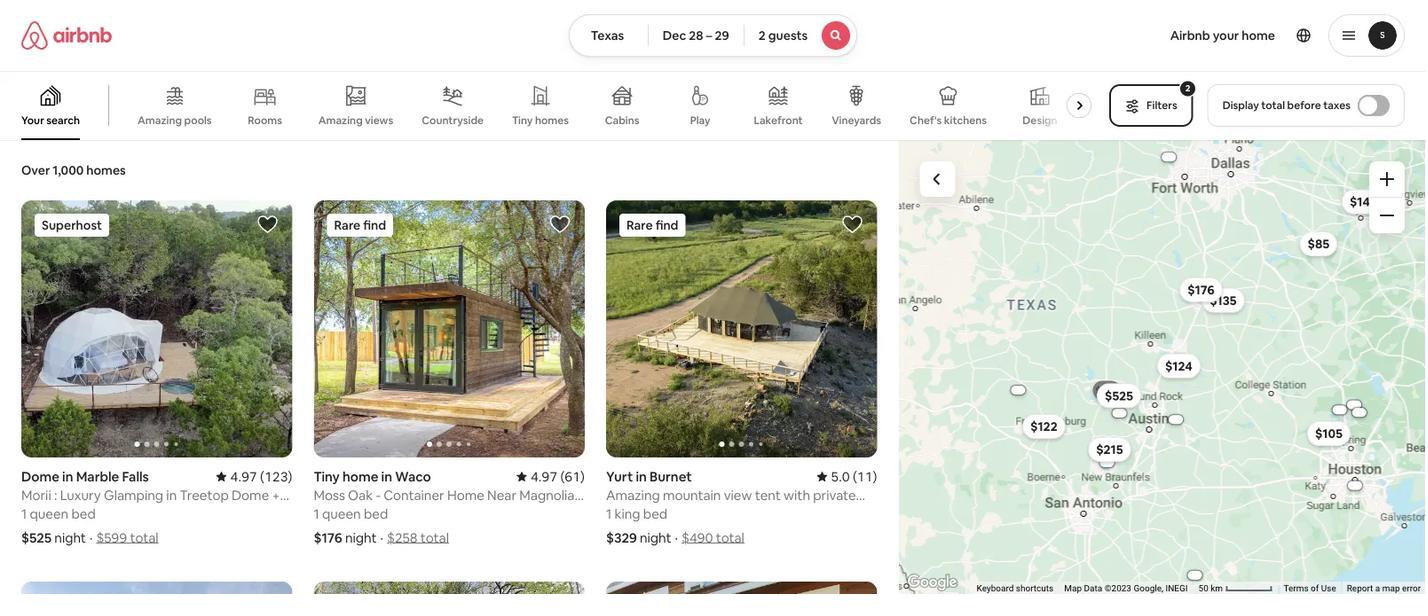Task type: vqa. For each thing, say whether or not it's contained in the screenshot.
the top Gaurav image's simranjit august 2023
no



Task type: locate. For each thing, give the bounding box(es) containing it.
$135 button
[[1202, 288, 1245, 313]]

2 horizontal spatial 1
[[606, 506, 612, 523]]

0 horizontal spatial in
[[62, 468, 73, 486]]

queen down dome
[[30, 506, 68, 523]]

terms of use
[[1284, 584, 1337, 594]]

1 vertical spatial homes
[[86, 162, 126, 178]]

waco
[[395, 468, 431, 486]]

2 guests
[[759, 28, 808, 43]]

4.97 left (123)
[[230, 468, 257, 486]]

bed inside 1 king bed $329 night · $490 total
[[643, 506, 668, 523]]

total left before
[[1262, 99, 1285, 112]]

yurt
[[606, 468, 633, 486]]

2 horizontal spatial bed
[[643, 506, 668, 523]]

lakefront
[[754, 114, 803, 127]]

total right $599
[[130, 530, 159, 547]]

0 horizontal spatial 2
[[759, 28, 766, 43]]

0 horizontal spatial home
[[343, 468, 379, 486]]

0 horizontal spatial amazing
[[138, 114, 182, 127]]

$85 button
[[1300, 232, 1338, 257]]

zoom in image
[[1380, 172, 1395, 186]]

in left waco
[[381, 468, 392, 486]]

1 vertical spatial $329
[[606, 530, 637, 547]]

None search field
[[569, 14, 858, 57]]

add to wishlist: yurt in burnet image
[[842, 214, 863, 235]]

bed right 'king'
[[643, 506, 668, 523]]

homes right 1,000
[[86, 162, 126, 178]]

0 horizontal spatial $176
[[314, 530, 342, 547]]

$145 button
[[1342, 190, 1385, 214]]

amazing for amazing pools
[[138, 114, 182, 127]]

in
[[62, 468, 73, 486], [381, 468, 392, 486], [636, 468, 647, 486]]

report
[[1347, 584, 1374, 594]]

·
[[90, 530, 93, 547], [380, 530, 384, 547], [675, 530, 678, 547]]

$490 total button
[[682, 530, 745, 547]]

texas
[[591, 28, 624, 43]]

(61)
[[561, 468, 585, 486]]

· left $599
[[90, 530, 93, 547]]

$525 button
[[1097, 384, 1141, 409]]

keyboard
[[977, 584, 1014, 594]]

marble
[[76, 468, 119, 486]]

· left $258
[[380, 530, 384, 547]]

0 horizontal spatial bed
[[71, 506, 96, 523]]

2 queen from the left
[[322, 506, 361, 523]]

add to wishlist: dome in marble falls image
[[257, 214, 278, 235]]

1 vertical spatial home
[[343, 468, 379, 486]]

4.97 out of 5 average rating,  123 reviews image
[[216, 468, 292, 486]]

bed up $258
[[364, 506, 388, 523]]

queen inside 1 queen bed $525 night · $599 total
[[30, 506, 68, 523]]

· inside the 1 queen bed $176 night · $258 total
[[380, 530, 384, 547]]

bed for $490 total
[[643, 506, 668, 523]]

cabins
[[605, 114, 640, 127]]

1 horizontal spatial ·
[[380, 530, 384, 547]]

$176 left $258
[[314, 530, 342, 547]]

queen down tiny home in waco
[[322, 506, 361, 523]]

total
[[1262, 99, 1285, 112], [130, 530, 159, 547], [421, 530, 449, 547], [716, 530, 745, 547]]

homes left cabins
[[535, 114, 569, 127]]

bed down the dome in marble falls
[[71, 506, 96, 523]]

over 1,000 homes
[[21, 162, 126, 178]]

amazing for amazing views
[[318, 113, 363, 127]]

shortcuts
[[1016, 584, 1054, 594]]

1 inside the 1 queen bed $176 night · $258 total
[[314, 506, 319, 523]]

$85
[[1308, 236, 1330, 252]]

add to wishlist: tiny home in waco image
[[549, 214, 571, 235]]

amazing pools
[[138, 114, 212, 127]]

0 horizontal spatial 1
[[21, 506, 27, 523]]

1 vertical spatial tiny
[[314, 468, 340, 486]]

$258
[[387, 530, 418, 547]]

views
[[365, 113, 393, 127]]

km
[[1211, 584, 1223, 594]]

1 inside 1 king bed $329 night · $490 total
[[606, 506, 612, 523]]

$599
[[96, 530, 127, 547]]

1
[[21, 506, 27, 523], [314, 506, 319, 523], [606, 506, 612, 523]]

3 night from the left
[[640, 530, 672, 547]]

0 vertical spatial $329
[[1100, 388, 1114, 394]]

0 vertical spatial home
[[1242, 28, 1276, 43]]

guests
[[769, 28, 808, 43]]

bed inside 1 queen bed $525 night · $599 total
[[71, 506, 96, 523]]

2 down airbnb
[[1186, 83, 1191, 94]]

· inside 1 king bed $329 night · $490 total
[[675, 530, 678, 547]]

0 horizontal spatial $525
[[21, 530, 52, 547]]

1 horizontal spatial $525
[[1105, 388, 1133, 404]]

50 km button
[[1193, 582, 1279, 595]]

tiny inside group
[[512, 114, 533, 127]]

1 horizontal spatial 4.97
[[531, 468, 558, 486]]

in for yurt
[[636, 468, 647, 486]]

1 horizontal spatial 1
[[314, 506, 319, 523]]

inegi
[[1166, 584, 1188, 594]]

1 horizontal spatial 2
[[1186, 83, 1191, 94]]

night inside the 1 queen bed $176 night · $258 total
[[345, 530, 377, 547]]

in right yurt
[[636, 468, 647, 486]]

home right your
[[1242, 28, 1276, 43]]

$525 down dome
[[21, 530, 52, 547]]

0 horizontal spatial homes
[[86, 162, 126, 178]]

2 night from the left
[[345, 530, 377, 547]]

50 km
[[1199, 584, 1225, 594]]

2
[[759, 28, 766, 43], [1186, 83, 1191, 94]]

total inside 1 king bed $329 night · $490 total
[[716, 530, 745, 547]]

total right $490
[[716, 530, 745, 547]]

1 horizontal spatial queen
[[322, 506, 361, 523]]

0 horizontal spatial tiny
[[314, 468, 340, 486]]

3 in from the left
[[636, 468, 647, 486]]

0 vertical spatial tiny
[[512, 114, 533, 127]]

tiny
[[512, 114, 533, 127], [314, 468, 340, 486]]

3 · from the left
[[675, 530, 678, 547]]

use
[[1322, 584, 1337, 594]]

1 1 from the left
[[21, 506, 27, 523]]

in for dome
[[62, 468, 73, 486]]

3 1 from the left
[[606, 506, 612, 523]]

1 horizontal spatial amazing
[[318, 113, 363, 127]]

1 vertical spatial $176
[[314, 530, 342, 547]]

homes inside group
[[535, 114, 569, 127]]

tiny right the countryside
[[512, 114, 533, 127]]

data
[[1084, 584, 1103, 594]]

queen inside the 1 queen bed $176 night · $258 total
[[322, 506, 361, 523]]

countryside
[[422, 114, 484, 127]]

0 vertical spatial 2
[[759, 28, 766, 43]]

map
[[1065, 584, 1082, 594]]

amazing left pools on the left top of the page
[[138, 114, 182, 127]]

0 vertical spatial $176
[[1188, 282, 1215, 298]]

1 horizontal spatial bed
[[364, 506, 388, 523]]

0 horizontal spatial $329
[[606, 530, 637, 547]]

1 for 1 king bed $329 night · $490 total
[[606, 506, 612, 523]]

1 horizontal spatial in
[[381, 468, 392, 486]]

1 inside 1 queen bed $525 night · $599 total
[[21, 506, 27, 523]]

2 horizontal spatial ·
[[675, 530, 678, 547]]

1 horizontal spatial homes
[[535, 114, 569, 127]]

total inside 1 queen bed $525 night · $599 total
[[130, 530, 159, 547]]

bed inside the 1 queen bed $176 night · $258 total
[[364, 506, 388, 523]]

2 inside button
[[759, 28, 766, 43]]

2 1 from the left
[[314, 506, 319, 523]]

night inside 1 queen bed $525 night · $599 total
[[54, 530, 86, 547]]

night
[[54, 530, 86, 547], [345, 530, 377, 547], [640, 530, 672, 547]]

$490
[[682, 530, 713, 547]]

tiny right (123)
[[314, 468, 340, 486]]

group
[[0, 71, 1099, 140], [21, 201, 292, 458], [314, 201, 585, 458], [606, 201, 877, 458], [21, 583, 292, 595], [314, 583, 585, 595], [606, 583, 877, 595]]

1 down tiny home in waco
[[314, 506, 319, 523]]

queen
[[30, 506, 68, 523], [322, 506, 361, 523]]

$329 up $215
[[1100, 388, 1114, 394]]

night down 'king'
[[640, 530, 672, 547]]

1 vertical spatial 2
[[1186, 83, 1191, 94]]

map data ©2023 google, inegi
[[1065, 584, 1188, 594]]

$329 down 'king'
[[606, 530, 637, 547]]

night for $176
[[345, 530, 377, 547]]

in right dome
[[62, 468, 73, 486]]

1 in from the left
[[62, 468, 73, 486]]

rooms
[[248, 114, 282, 127]]

0 horizontal spatial 4.97
[[230, 468, 257, 486]]

$329
[[1100, 388, 1114, 394], [606, 530, 637, 547]]

$525
[[1105, 388, 1133, 404], [21, 530, 52, 547]]

1 left 'king'
[[606, 506, 612, 523]]

0 horizontal spatial ·
[[90, 530, 93, 547]]

2 bed from the left
[[364, 506, 388, 523]]

1 horizontal spatial home
[[1242, 28, 1276, 43]]

night left $599
[[54, 530, 86, 547]]

1 down dome
[[21, 506, 27, 523]]

night left $258
[[345, 530, 377, 547]]

2 4.97 from the left
[[531, 468, 558, 486]]

of
[[1311, 584, 1319, 594]]

0 vertical spatial homes
[[535, 114, 569, 127]]

0 horizontal spatial queen
[[30, 506, 68, 523]]

airbnb
[[1171, 28, 1211, 43]]

1 4.97 from the left
[[230, 468, 257, 486]]

tiny for tiny home in waco
[[314, 468, 340, 486]]

3 bed from the left
[[643, 506, 668, 523]]

a
[[1376, 584, 1381, 594]]

4.97 for 4.97 (61)
[[531, 468, 558, 486]]

map
[[1383, 584, 1400, 594]]

· for $258 total
[[380, 530, 384, 547]]

1 vertical spatial $525
[[21, 530, 52, 547]]

1 horizontal spatial tiny
[[512, 114, 533, 127]]

1 horizontal spatial night
[[345, 530, 377, 547]]

(11)
[[853, 468, 877, 486]]

1 bed from the left
[[71, 506, 96, 523]]

display total before taxes
[[1223, 99, 1351, 112]]

2 horizontal spatial night
[[640, 530, 672, 547]]

report a map error link
[[1347, 584, 1421, 594]]

2 left guests
[[759, 28, 766, 43]]

$329 inside 1 king bed $329 night · $490 total
[[606, 530, 637, 547]]

kitchens
[[944, 114, 987, 127]]

total for 4.97 (123)
[[130, 530, 159, 547]]

2 horizontal spatial in
[[636, 468, 647, 486]]

homes
[[535, 114, 569, 127], [86, 162, 126, 178]]

amazing left views
[[318, 113, 363, 127]]

· inside 1 queen bed $525 night · $599 total
[[90, 530, 93, 547]]

2 for 2 guests
[[759, 28, 766, 43]]

$329 inside button
[[1100, 388, 1114, 394]]

4.97 left (61)
[[531, 468, 558, 486]]

home
[[1242, 28, 1276, 43], [343, 468, 379, 486]]

$176 up $124
[[1188, 282, 1215, 298]]

0 horizontal spatial night
[[54, 530, 86, 547]]

$525 inside button
[[1105, 388, 1133, 404]]

home left waco
[[343, 468, 379, 486]]

$145
[[1350, 194, 1377, 210]]

1 horizontal spatial $329
[[1100, 388, 1114, 394]]

1 horizontal spatial $176
[[1188, 282, 1215, 298]]

1 · from the left
[[90, 530, 93, 547]]

night inside 1 king bed $329 night · $490 total
[[640, 530, 672, 547]]

total inside the 1 queen bed $176 night · $258 total
[[421, 530, 449, 547]]

$525 up $215 button
[[1105, 388, 1133, 404]]

1 night from the left
[[54, 530, 86, 547]]

yurt in burnet
[[606, 468, 692, 486]]

1 queen from the left
[[30, 506, 68, 523]]

2 · from the left
[[380, 530, 384, 547]]

google image
[[903, 572, 962, 595]]

0 vertical spatial $525
[[1105, 388, 1133, 404]]

search
[[46, 114, 80, 127]]

· left $490
[[675, 530, 678, 547]]

5.0 out of 5 average rating,  11 reviews image
[[817, 468, 877, 486]]

filters button
[[1110, 84, 1194, 127]]

total right $258
[[421, 530, 449, 547]]



Task type: describe. For each thing, give the bounding box(es) containing it.
bed for $599 total
[[71, 506, 96, 523]]

· for $490 total
[[675, 530, 678, 547]]

design
[[1023, 114, 1058, 127]]

$176 inside button
[[1188, 282, 1215, 298]]

1 for 1 queen bed $525 night · $599 total
[[21, 506, 27, 523]]

1 queen bed $525 night · $599 total
[[21, 506, 159, 547]]

filters
[[1147, 99, 1178, 112]]

report a map error
[[1347, 584, 1421, 594]]

$525 inside 1 queen bed $525 night · $599 total
[[21, 530, 52, 547]]

falls
[[122, 468, 149, 486]]

your
[[1213, 28, 1240, 43]]

tiny for tiny homes
[[512, 114, 533, 127]]

1 king bed $329 night · $490 total
[[606, 506, 745, 547]]

50
[[1199, 584, 1209, 594]]

your search
[[21, 114, 80, 127]]

king
[[615, 506, 641, 523]]

2 in from the left
[[381, 468, 392, 486]]

dome
[[21, 468, 59, 486]]

night for $525
[[54, 530, 86, 547]]

tiny homes
[[512, 114, 569, 127]]

dec 28 – 29
[[663, 28, 730, 43]]

display
[[1223, 99, 1259, 112]]

4.97 (61)
[[531, 468, 585, 486]]

dec
[[663, 28, 687, 43]]

vineyards
[[832, 114, 882, 127]]

$176 inside the 1 queen bed $176 night · $258 total
[[314, 530, 342, 547]]

· for $599 total
[[90, 530, 93, 547]]

google,
[[1134, 584, 1164, 594]]

queen for $176
[[322, 506, 361, 523]]

$599 total button
[[96, 530, 159, 547]]

tiny home in waco
[[314, 468, 431, 486]]

terms
[[1284, 584, 1309, 594]]

$122
[[1031, 419, 1058, 435]]

$215
[[1096, 442, 1123, 458]]

28
[[689, 28, 704, 43]]

terms of use link
[[1284, 584, 1337, 594]]

2 guests button
[[744, 14, 858, 57]]

1,000
[[53, 162, 84, 178]]

$258 total button
[[387, 530, 449, 547]]

burnet
[[650, 468, 692, 486]]

bed for $258 total
[[364, 506, 388, 523]]

keyboard shortcuts button
[[977, 583, 1054, 595]]

pools
[[184, 114, 212, 127]]

your
[[21, 114, 44, 127]]

1 for 1 queen bed $176 night · $258 total
[[314, 506, 319, 523]]

5.0
[[831, 468, 850, 486]]

$135
[[1210, 293, 1237, 309]]

2 for 2
[[1186, 83, 1191, 94]]

$105 button
[[1307, 422, 1351, 447]]

night for $329
[[640, 530, 672, 547]]

$124
[[1165, 358, 1193, 374]]

display total before taxes button
[[1208, 84, 1405, 127]]

queen for $525
[[30, 506, 68, 523]]

airbnb your home link
[[1160, 17, 1286, 54]]

4.97 for 4.97 (123)
[[230, 468, 257, 486]]

google map
showing 20 stays. region
[[899, 140, 1427, 595]]

$215 button
[[1088, 438, 1131, 463]]

taxes
[[1324, 99, 1351, 112]]

none search field containing texas
[[569, 14, 858, 57]]

dec 28 – 29 button
[[648, 14, 745, 57]]

4.97 (123)
[[230, 468, 292, 486]]

$124 button
[[1157, 354, 1201, 379]]

group containing amazing views
[[0, 71, 1099, 140]]

$176 button
[[1180, 278, 1223, 303]]

home inside the profile element
[[1242, 28, 1276, 43]]

©2023
[[1105, 584, 1132, 594]]

before
[[1288, 99, 1321, 112]]

–
[[706, 28, 713, 43]]

airbnb your home
[[1171, 28, 1276, 43]]

dome in marble falls
[[21, 468, 149, 486]]

chef's
[[910, 114, 942, 127]]

(123)
[[260, 468, 292, 486]]

texas button
[[569, 14, 649, 57]]

$122 button
[[1023, 415, 1066, 439]]

over
[[21, 162, 50, 178]]

$329 button
[[1089, 386, 1125, 396]]

5.0 (11)
[[831, 468, 877, 486]]

1 queen bed $176 night · $258 total
[[314, 506, 449, 547]]

chef's kitchens
[[910, 114, 987, 127]]

play
[[690, 114, 711, 127]]

total inside button
[[1262, 99, 1285, 112]]

zoom out image
[[1380, 209, 1395, 223]]

4.97 out of 5 average rating,  61 reviews image
[[517, 468, 585, 486]]

keyboard shortcuts
[[977, 584, 1054, 594]]

total for 5.0 (11)
[[716, 530, 745, 547]]

error
[[1403, 584, 1421, 594]]

total for 4.97 (61)
[[421, 530, 449, 547]]

profile element
[[879, 0, 1405, 71]]

29
[[715, 28, 730, 43]]



